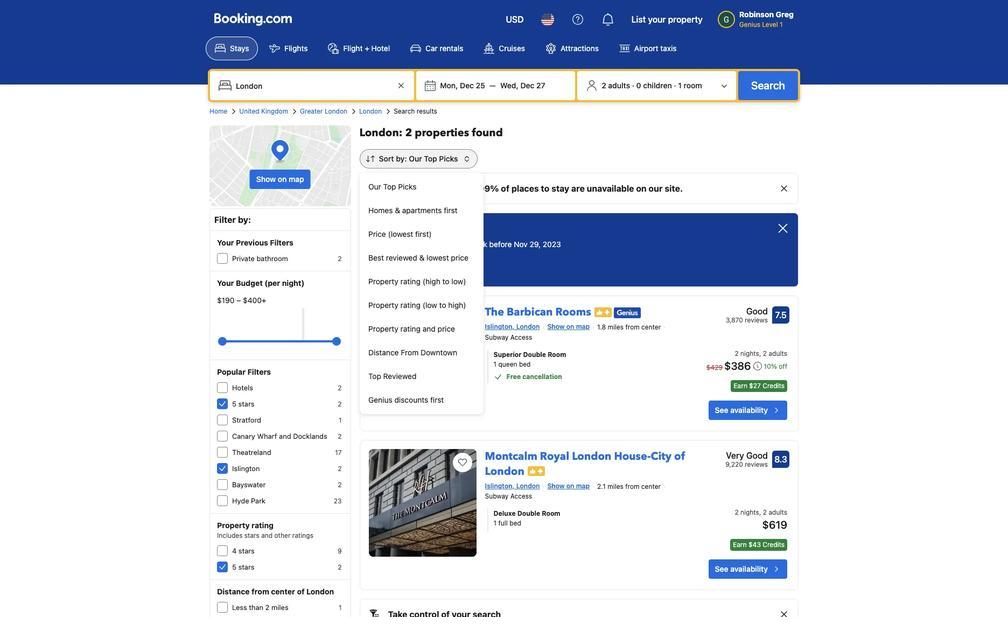 Task type: vqa. For each thing, say whether or not it's contained in the screenshot.
the topmost '5 STARS'
yes



Task type: locate. For each thing, give the bounding box(es) containing it.
from up less than 2 miles on the left
[[252, 587, 269, 597]]

1 vertical spatial of
[[675, 449, 686, 464]]

credits for montcalm royal london house-city of london
[[763, 541, 785, 549]]

availability down $27
[[731, 406, 769, 415]]

2 nights from the top
[[741, 509, 760, 517]]

nov
[[514, 240, 528, 249]]

0 vertical spatial search
[[752, 79, 786, 92]]

rating down see available deals button
[[401, 277, 421, 286]]

rating left (low
[[401, 301, 421, 310]]

0 vertical spatial picks
[[439, 154, 458, 163]]

see availability for the barbican rooms
[[716, 406, 769, 415]]

this property is part of our preferred plus program. it's committed to providing outstanding service and excellent value. it'll pay us a higher commission if you make a booking. image
[[595, 308, 612, 317], [595, 308, 612, 317], [528, 467, 545, 477], [528, 467, 545, 477]]

1 vertical spatial bed
[[510, 520, 522, 528]]

1 vertical spatial double
[[518, 510, 541, 518]]

room
[[548, 351, 567, 359], [542, 510, 561, 518]]

to
[[541, 184, 550, 193], [443, 277, 450, 286], [440, 301, 447, 310]]

property rating (low to high)
[[369, 301, 466, 310]]

1 inside button
[[679, 81, 682, 90]]

your left filters,
[[429, 184, 448, 193]]

to right (low
[[440, 301, 447, 310]]

& down more at the top left of the page
[[420, 253, 425, 262]]

miles right 2.1
[[608, 483, 624, 491]]

double right "deluxe"
[[518, 510, 541, 518]]

see availability link
[[709, 401, 788, 420], [709, 560, 788, 580]]

scored 8.3 element
[[773, 451, 790, 468]]

london
[[325, 107, 348, 115], [360, 107, 382, 115], [517, 323, 540, 331], [572, 449, 612, 464], [485, 464, 525, 479], [517, 482, 540, 490], [307, 587, 334, 597]]

2 vertical spatial to
[[440, 301, 447, 310]]

picks inside button
[[398, 182, 417, 191]]

· left 0
[[633, 81, 635, 90]]

0 vertical spatial nights
[[741, 350, 760, 358]]

homes
[[369, 206, 393, 215]]

, inside 2 nights , 2 adults $619
[[760, 509, 762, 517]]

1 vertical spatial good
[[747, 451, 769, 461]]

show on map
[[256, 175, 304, 184], [548, 323, 590, 331], [548, 482, 590, 490]]

0 horizontal spatial top
[[369, 372, 382, 381]]

1 nights from the top
[[741, 350, 760, 358]]

property for property rating (high to low)
[[369, 277, 399, 286]]

access up deluxe double room 1 full bed
[[511, 493, 533, 501]]

1 5 from the top
[[232, 400, 237, 409]]

rating inside property rating includes stars and other ratings
[[252, 521, 274, 530]]

0 vertical spatial see
[[375, 261, 389, 271]]

& right homes at the left
[[395, 206, 400, 215]]

mon, dec 25 — wed, dec 27
[[441, 81, 546, 90]]

price down you
[[451, 253, 469, 262]]

1 vertical spatial access
[[511, 493, 533, 501]]

2 horizontal spatial and
[[423, 324, 436, 334]]

center for the barbican rooms
[[642, 323, 661, 331]]

and left other
[[261, 532, 273, 540]]

stays link
[[206, 37, 258, 60]]

and inside "property rating and price" button
[[423, 324, 436, 334]]

2 vertical spatial see
[[716, 565, 729, 574]]

islington, for montcalm royal london house-city of london
[[485, 482, 515, 490]]

1 vertical spatial top
[[384, 182, 396, 191]]

1 vertical spatial map
[[576, 323, 590, 331]]

2 islington, from the top
[[485, 482, 515, 490]]

top inside button
[[384, 182, 396, 191]]

room for deluxe double room 1 full bed
[[542, 510, 561, 518]]

5 down the hotels
[[232, 400, 237, 409]]

cruises link
[[475, 37, 535, 60]]

1 vertical spatial picks
[[398, 182, 417, 191]]

earn $43 credits
[[734, 541, 785, 549]]

dec left 25
[[460, 81, 474, 90]]

2 dec from the left
[[521, 81, 535, 90]]

islington, down 'the'
[[485, 323, 515, 331]]

miles inside 2.1 miles from center subway access
[[608, 483, 624, 491]]

5 for hotels
[[232, 400, 237, 409]]

adults inside button
[[609, 81, 631, 90]]

see inside button
[[375, 261, 389, 271]]

center down city
[[642, 483, 661, 491]]

greater london
[[300, 107, 348, 115]]

access up superior double room
[[511, 333, 533, 342]]

1 vertical spatial islington,
[[485, 482, 515, 490]]

2 see availability link from the top
[[709, 560, 788, 580]]

5 stars down the hotels
[[232, 400, 255, 409]]

, for 2 nights , 2 adults $619
[[760, 509, 762, 517]]

1 dec from the left
[[460, 81, 474, 90]]

2 horizontal spatial of
[[675, 449, 686, 464]]

0 horizontal spatial genius
[[369, 396, 393, 405]]

access inside 1.8 miles from center subway access
[[511, 333, 533, 342]]

search for search
[[752, 79, 786, 92]]

your
[[217, 238, 234, 247], [217, 279, 234, 288]]

0 horizontal spatial your
[[429, 184, 448, 193]]

2 5 stars from the top
[[232, 563, 255, 572]]

property up includes
[[217, 521, 250, 530]]

nights inside 2 nights , 2 adults $619
[[741, 509, 760, 517]]

5 stars
[[232, 400, 255, 409], [232, 563, 255, 572]]

queen
[[499, 360, 518, 368]]

1 vertical spatial genius
[[369, 396, 393, 405]]

rating inside button
[[401, 301, 421, 310]]

2 · from the left
[[674, 81, 677, 90]]

the barbican rooms link
[[485, 301, 592, 320]]

distance up "top reviewed"
[[369, 348, 399, 357]]

nights
[[741, 350, 760, 358], [741, 509, 760, 517]]

access for montcalm
[[511, 493, 533, 501]]

property rating (low to high) button
[[360, 294, 484, 317]]

property inside property rating includes stars and other ratings
[[217, 521, 250, 530]]

rating for (high
[[401, 277, 421, 286]]

–
[[237, 296, 241, 305]]

credits for the barbican rooms
[[763, 382, 785, 390]]

barbican
[[507, 305, 553, 320]]

center right the 1.8
[[642, 323, 661, 331]]

deals
[[435, 222, 464, 237]]

1 vertical spatial see availability
[[716, 565, 769, 574]]

good left scored 7.5 element
[[747, 307, 769, 316]]

1 vertical spatial center
[[642, 483, 661, 491]]

of for 99%
[[501, 184, 510, 193]]

0 vertical spatial earn
[[734, 382, 748, 390]]

1 vertical spatial credits
[[763, 541, 785, 549]]

0 vertical spatial 5 stars
[[232, 400, 255, 409]]

0 horizontal spatial by:
[[238, 215, 251, 225]]

top down the london: 2 properties found
[[424, 154, 437, 163]]

mon, dec 25 button
[[436, 76, 490, 95]]

rooms
[[556, 305, 592, 320]]

genius down robinson
[[740, 20, 761, 29]]

1 your from the top
[[217, 238, 234, 247]]

0 vertical spatial islington,
[[485, 323, 515, 331]]

(lowest
[[388, 230, 414, 239]]

0 horizontal spatial distance
[[217, 587, 250, 597]]

2 vertical spatial map
[[576, 482, 590, 490]]

bed
[[519, 360, 531, 368], [510, 520, 522, 528]]

and
[[423, 324, 436, 334], [279, 432, 291, 441], [261, 532, 273, 540]]

1 see availability from the top
[[716, 406, 769, 415]]

0 vertical spatial &
[[395, 206, 400, 215]]

rating for includes
[[252, 521, 274, 530]]

1 vertical spatial price
[[438, 324, 455, 334]]

1 horizontal spatial by:
[[396, 154, 407, 163]]

0 vertical spatial and
[[423, 324, 436, 334]]

3,870
[[726, 316, 744, 324]]

2 subway from the top
[[485, 493, 509, 501]]

genius discounts available at this property. image
[[614, 308, 641, 318], [614, 308, 641, 318]]

includes
[[217, 532, 243, 540]]

and right wharf
[[279, 432, 291, 441]]

popular
[[217, 368, 246, 377]]

to for high)
[[440, 301, 447, 310]]

see
[[375, 261, 389, 271], [716, 406, 729, 415], [716, 565, 729, 574]]

price (lowest first)
[[369, 230, 432, 239]]

1 vertical spatial our
[[369, 182, 381, 191]]

0 vertical spatial center
[[642, 323, 661, 331]]

stars up "stratford"
[[238, 400, 255, 409]]

1 vertical spatial subway
[[485, 493, 509, 501]]

1 credits from the top
[[763, 382, 785, 390]]

islington, london for montcalm
[[485, 482, 540, 490]]

stars up 4 stars
[[245, 532, 260, 540]]

property inside "property rating and price" button
[[369, 324, 399, 334]]

bed down superior double room
[[519, 360, 531, 368]]

stratford
[[232, 416, 261, 425]]

by: right 'filter' in the left top of the page
[[238, 215, 251, 225]]

& inside best reviewed & lowest price button
[[420, 253, 425, 262]]

and down (low
[[423, 324, 436, 334]]

0 horizontal spatial our
[[369, 182, 381, 191]]

see for montcalm royal london house-city of london
[[716, 565, 729, 574]]

of for city
[[675, 449, 686, 464]]

miles inside 1.8 miles from center subway access
[[608, 323, 624, 331]]

miles right the 1.8
[[608, 323, 624, 331]]

first up deals
[[444, 206, 458, 215]]

property rating and price
[[369, 324, 455, 334]]

2 adults · 0 children · 1 room button
[[582, 75, 732, 96]]

center inside 2.1 miles from center subway access
[[642, 483, 661, 491]]

0 vertical spatial first
[[444, 206, 458, 215]]

double for deluxe
[[518, 510, 541, 518]]

to inside the property rating (low to high) button
[[440, 301, 447, 310]]

0 horizontal spatial and
[[261, 532, 273, 540]]

0 vertical spatial your
[[217, 238, 234, 247]]

private
[[232, 254, 255, 263]]

sort by: our top picks
[[379, 154, 458, 163]]

1 vertical spatial search
[[394, 107, 415, 115]]

to inside property rating (high to low) button
[[443, 277, 450, 286]]

0 vertical spatial room
[[548, 351, 567, 359]]

show on map for montcalm
[[548, 482, 590, 490]]

1 vertical spatial show on map
[[548, 323, 590, 331]]

show inside 'button'
[[256, 175, 276, 184]]

room up cancellation
[[548, 351, 567, 359]]

2 vertical spatial show
[[548, 482, 565, 490]]

1 horizontal spatial &
[[420, 253, 425, 262]]

2 vertical spatial from
[[252, 587, 269, 597]]

1 vertical spatial miles
[[608, 483, 624, 491]]

from right the 1.8
[[626, 323, 640, 331]]

1 islington, london from the top
[[485, 323, 540, 331]]

very good element
[[726, 449, 769, 462]]

0 vertical spatial access
[[511, 333, 533, 342]]

more
[[415, 240, 433, 249]]

0 vertical spatial our
[[409, 154, 422, 163]]

1 vertical spatial &
[[420, 253, 425, 262]]

property for property rating and price
[[369, 324, 399, 334]]

0 horizontal spatial search
[[394, 107, 415, 115]]

double
[[524, 351, 547, 359], [518, 510, 541, 518]]

access
[[511, 333, 533, 342], [511, 493, 533, 501]]

0 vertical spatial show
[[256, 175, 276, 184]]

good
[[747, 307, 769, 316], [747, 451, 769, 461]]

1 see availability link from the top
[[709, 401, 788, 420]]

1 vertical spatial by:
[[238, 215, 251, 225]]

5 down the 4
[[232, 563, 237, 572]]

credits right $27
[[763, 382, 785, 390]]

0 vertical spatial see availability
[[716, 406, 769, 415]]

group
[[223, 333, 337, 350]]

1 5 stars from the top
[[232, 400, 255, 409]]

2 your from the top
[[217, 279, 234, 288]]

0 vertical spatial distance
[[369, 348, 399, 357]]

than
[[249, 604, 264, 612]]

stars down 4 stars
[[238, 563, 255, 572]]

found
[[472, 126, 503, 140]]

hotels
[[232, 384, 253, 392]]

1 horizontal spatial of
[[501, 184, 510, 193]]

0 vertical spatial 5
[[232, 400, 237, 409]]

2 credits from the top
[[763, 541, 785, 549]]

2 vertical spatial show on map
[[548, 482, 590, 490]]

genius down "top reviewed"
[[369, 396, 393, 405]]

1 availability from the top
[[731, 406, 769, 415]]

list your property link
[[625, 6, 710, 32]]

your up $190
[[217, 279, 234, 288]]

reviews
[[745, 316, 769, 324], [745, 461, 769, 469]]

center up less than 2 miles on the left
[[271, 587, 295, 597]]

see for the barbican rooms
[[716, 406, 729, 415]]

0 vertical spatial miles
[[608, 323, 624, 331]]

1 horizontal spatial your
[[649, 15, 666, 24]]

from down house-
[[626, 483, 640, 491]]

flights link
[[261, 37, 317, 60]]

1 , from the top
[[760, 350, 762, 358]]

credits right '$43'
[[763, 541, 785, 549]]

rating for and
[[401, 324, 421, 334]]

2 vertical spatial top
[[369, 372, 382, 381]]

room down 2.1 miles from center subway access
[[542, 510, 561, 518]]

2 see availability from the top
[[716, 565, 769, 574]]

earn
[[734, 382, 748, 390], [734, 541, 747, 549]]

united kingdom
[[239, 107, 288, 115]]

property rating (high to low)
[[369, 277, 466, 286]]

islington, london up "deluxe"
[[485, 482, 540, 490]]

reviews right 9,220
[[745, 461, 769, 469]]

price
[[369, 230, 386, 239]]

room inside deluxe double room 1 full bed
[[542, 510, 561, 518]]

· right the children
[[674, 81, 677, 90]]

rating down park
[[252, 521, 274, 530]]

1 vertical spatial show
[[548, 323, 565, 331]]

0 vertical spatial of
[[501, 184, 510, 193]]

bed right full
[[510, 520, 522, 528]]

low)
[[452, 277, 466, 286]]

distance up less
[[217, 587, 250, 597]]

, for 2 nights , 2 adults
[[760, 350, 762, 358]]

or
[[406, 240, 413, 249]]

0 vertical spatial islington, london
[[485, 323, 540, 331]]

search for search results
[[394, 107, 415, 115]]

access inside 2.1 miles from center subway access
[[511, 493, 533, 501]]

cruises
[[499, 44, 525, 53]]

subway inside 2.1 miles from center subway access
[[485, 493, 509, 501]]

2 availability from the top
[[731, 565, 769, 574]]

5 stars down 4 stars
[[232, 563, 255, 572]]

0 vertical spatial subway
[[485, 333, 509, 342]]

5 for 4 stars
[[232, 563, 237, 572]]

1 vertical spatial reviews
[[745, 461, 769, 469]]

top inside button
[[369, 372, 382, 381]]

see availability down $27
[[716, 406, 769, 415]]

search inside button
[[752, 79, 786, 92]]

1 vertical spatial see availability link
[[709, 560, 788, 580]]

dec left the "27"
[[521, 81, 535, 90]]

your down 'filter' in the left top of the page
[[217, 238, 234, 247]]

1 horizontal spatial ·
[[674, 81, 677, 90]]

1 vertical spatial and
[[279, 432, 291, 441]]

top left reviewed
[[369, 372, 382, 381]]

islington, london down "barbican"
[[485, 323, 540, 331]]

2 islington, london from the top
[[485, 482, 540, 490]]

see availability link down '$43'
[[709, 560, 788, 580]]

5 stars for hotels
[[232, 400, 255, 409]]

islington
[[232, 465, 260, 473]]

2 good from the top
[[747, 451, 769, 461]]

deluxe double room 1 full bed
[[494, 510, 561, 528]]

subway inside 1.8 miles from center subway access
[[485, 333, 509, 342]]

see availability link for montcalm royal london house-city of london
[[709, 560, 788, 580]]

see available deals button
[[369, 257, 450, 276]]

adults up 10% off
[[769, 350, 788, 358]]

1 vertical spatial 5 stars
[[232, 563, 255, 572]]

1 subway from the top
[[485, 333, 509, 342]]

1 horizontal spatial genius
[[740, 20, 761, 29]]

0 vertical spatial genius
[[740, 20, 761, 29]]

picks up homes & apartments first on the top of page
[[398, 182, 417, 191]]

genius inside button
[[369, 396, 393, 405]]

first inside button
[[444, 206, 458, 215]]

2 vertical spatial adults
[[769, 509, 788, 517]]

availability down '$43'
[[731, 565, 769, 574]]

price up downtown
[[438, 324, 455, 334]]

greater london link
[[300, 107, 348, 116]]

and for wharf
[[279, 432, 291, 441]]

1 vertical spatial nights
[[741, 509, 760, 517]]

reviewed
[[386, 253, 418, 262]]

on
[[278, 175, 287, 184], [416, 184, 427, 193], [637, 184, 647, 193], [567, 323, 575, 331], [567, 482, 575, 490]]

montcalm royal london house-city of london image
[[369, 449, 477, 557]]

1 vertical spatial earn
[[734, 541, 747, 549]]

islington, up "deluxe"
[[485, 482, 515, 490]]

1 horizontal spatial and
[[279, 432, 291, 441]]

filters up bathroom
[[270, 238, 294, 247]]

reviews right 3,870
[[745, 316, 769, 324]]

center inside 1.8 miles from center subway access
[[642, 323, 661, 331]]

2 vertical spatial miles
[[272, 604, 289, 612]]

flight + hotel link
[[319, 37, 399, 60]]

from inside 2.1 miles from center subway access
[[626, 483, 640, 491]]

1 reviews from the top
[[745, 316, 769, 324]]

property inside the property rating (low to high) button
[[369, 301, 399, 310]]

2 , from the top
[[760, 509, 762, 517]]

2 access from the top
[[511, 493, 533, 501]]

our up homes at the left
[[369, 182, 381, 191]]

your previous filters
[[217, 238, 294, 247]]

picks down properties
[[439, 154, 458, 163]]

1 access from the top
[[511, 333, 533, 342]]

reviews inside very good 9,220 reviews
[[745, 461, 769, 469]]

good inside very good 9,220 reviews
[[747, 451, 769, 461]]

0 vertical spatial double
[[524, 351, 547, 359]]

double for superior
[[524, 351, 547, 359]]

subway up "deluxe"
[[485, 493, 509, 501]]

map for the
[[576, 323, 590, 331]]

good right very
[[747, 451, 769, 461]]

and for rating
[[423, 324, 436, 334]]

booking.com image
[[214, 13, 292, 26]]

1 vertical spatial see
[[716, 406, 729, 415]]

mon,
[[441, 81, 458, 90]]

2
[[602, 81, 607, 90], [406, 126, 412, 140], [338, 255, 342, 263], [735, 350, 739, 358], [764, 350, 767, 358], [338, 384, 342, 392], [338, 400, 342, 409], [338, 433, 342, 441], [338, 465, 342, 473], [338, 481, 342, 489], [735, 509, 739, 517], [764, 509, 767, 517], [338, 564, 342, 572], [266, 604, 270, 612]]

1 vertical spatial distance
[[217, 587, 250, 597]]

availability for the barbican rooms
[[731, 406, 769, 415]]

miles down distance from center of london
[[272, 604, 289, 612]]

adults inside 2 nights , 2 adults $619
[[769, 509, 788, 517]]

distance inside button
[[369, 348, 399, 357]]

rating for (low
[[401, 301, 421, 310]]

adults up $619
[[769, 509, 788, 517]]

property inside property rating (high to low) button
[[369, 277, 399, 286]]

lowest
[[427, 253, 449, 262]]

1 vertical spatial ,
[[760, 509, 762, 517]]

property up distance from downtown
[[369, 324, 399, 334]]

your for your budget (per night)
[[217, 279, 234, 288]]

0 vertical spatial reviews
[[745, 316, 769, 324]]

property down best
[[369, 277, 399, 286]]

0 horizontal spatial picks
[[398, 182, 417, 191]]

earn left $27
[[734, 382, 748, 390]]

2 5 from the top
[[232, 563, 237, 572]]

docklands
[[293, 432, 328, 441]]

0 vertical spatial to
[[541, 184, 550, 193]]

top up homes at the left
[[384, 182, 396, 191]]

good element
[[726, 305, 769, 318]]

nights up $386
[[741, 350, 760, 358]]

robinson
[[740, 10, 775, 19]]

1 good from the top
[[747, 307, 769, 316]]

stays
[[230, 44, 249, 53]]

price
[[451, 253, 469, 262], [438, 324, 455, 334]]

see availability link down $27
[[709, 401, 788, 420]]

& inside homes & apartments first button
[[395, 206, 400, 215]]

filters up the hotels
[[248, 368, 271, 377]]

0 vertical spatial your
[[649, 15, 666, 24]]

less than 2 miles
[[232, 604, 289, 612]]

to left stay
[[541, 184, 550, 193]]

double inside deluxe double room 1 full bed
[[518, 510, 541, 518]]

first right discounts
[[431, 396, 444, 405]]

2 reviews from the top
[[745, 461, 769, 469]]

$190
[[217, 296, 235, 305]]

1 vertical spatial adults
[[769, 350, 788, 358]]

good inside "good 3,870 reviews"
[[747, 307, 769, 316]]

room
[[684, 81, 703, 90]]

see availability down '$43'
[[716, 565, 769, 574]]

our up the our top picks button at the top left of page
[[409, 154, 422, 163]]

best reviewed & lowest price
[[369, 253, 469, 262]]

earn left '$43'
[[734, 541, 747, 549]]

first inside button
[[431, 396, 444, 405]]

map
[[289, 175, 304, 184], [576, 323, 590, 331], [576, 482, 590, 490]]

0 vertical spatial filters
[[270, 238, 294, 247]]

1 vertical spatial to
[[443, 277, 450, 286]]

children
[[644, 81, 672, 90]]

adults left 0
[[609, 81, 631, 90]]

your right the list
[[649, 15, 666, 24]]

—
[[490, 81, 496, 90]]

of inside montcalm royal london house-city of london
[[675, 449, 686, 464]]

top reviewed
[[369, 372, 417, 381]]

&
[[395, 206, 400, 215], [420, 253, 425, 262]]

double up the free cancellation
[[524, 351, 547, 359]]

by: right sort
[[396, 154, 407, 163]]

1 horizontal spatial top
[[384, 182, 396, 191]]

stars right the 4
[[239, 547, 255, 556]]

from inside 1.8 miles from center subway access
[[626, 323, 640, 331]]

nights up '$43'
[[741, 509, 760, 517]]

earn $27 credits
[[734, 382, 785, 390]]

30%
[[388, 240, 404, 249]]

1 vertical spatial first
[[431, 396, 444, 405]]

1 · from the left
[[633, 81, 635, 90]]

stars
[[238, 400, 255, 409], [245, 532, 260, 540], [239, 547, 255, 556], [238, 563, 255, 572]]

property up property rating and price
[[369, 301, 399, 310]]

1 islington, from the top
[[485, 323, 515, 331]]

search
[[752, 79, 786, 92], [394, 107, 415, 115]]

29,
[[530, 240, 541, 249]]

0 vertical spatial good
[[747, 307, 769, 316]]

rating up from
[[401, 324, 421, 334]]

subway up superior
[[485, 333, 509, 342]]

0 vertical spatial map
[[289, 175, 304, 184]]

nights for 2 nights , 2 adults
[[741, 350, 760, 358]]

picks
[[439, 154, 458, 163], [398, 182, 417, 191]]

5 stars for 4 stars
[[232, 563, 255, 572]]

rentals
[[440, 44, 464, 53]]

2 vertical spatial of
[[297, 587, 305, 597]]

to left low)
[[443, 277, 450, 286]]

nights for 2 nights , 2 adults $619
[[741, 509, 760, 517]]

0 vertical spatial top
[[424, 154, 437, 163]]

access for the
[[511, 333, 533, 342]]



Task type: describe. For each thing, give the bounding box(es) containing it.
property rating includes stars and other ratings
[[217, 521, 314, 540]]

bed inside deluxe double room 1 full bed
[[510, 520, 522, 528]]

islington, for the barbican rooms
[[485, 323, 515, 331]]

united
[[239, 107, 260, 115]]

before
[[490, 240, 512, 249]]

subway for montcalm royal london house-city of london
[[485, 493, 509, 501]]

to for low)
[[443, 277, 450, 286]]

from for rooms
[[626, 323, 640, 331]]

your for your previous filters
[[217, 238, 234, 247]]

popular filters
[[217, 368, 271, 377]]

top reviewed button
[[360, 365, 484, 389]]

sort
[[379, 154, 394, 163]]

budget
[[236, 279, 263, 288]]

map inside 'button'
[[289, 175, 304, 184]]

earn for the barbican rooms
[[734, 382, 748, 390]]

less
[[232, 604, 247, 612]]

by: for filter
[[238, 215, 251, 225]]

miles for london
[[608, 483, 624, 491]]

$386
[[725, 360, 752, 372]]

$400+
[[243, 296, 267, 305]]

1 vertical spatial your
[[429, 184, 448, 193]]

see availability for montcalm royal london house-city of london
[[716, 565, 769, 574]]

center for montcalm royal london house-city of london
[[642, 483, 661, 491]]

distance for distance from downtown
[[369, 348, 399, 357]]

from
[[401, 348, 419, 357]]

search results updated. london: 2 properties found. applied filters: 5 stars, islington, fitness center. element
[[360, 126, 799, 141]]

1 vertical spatial filters
[[248, 368, 271, 377]]

best reviewed & lowest price button
[[360, 246, 484, 270]]

0 vertical spatial bed
[[519, 360, 531, 368]]

adults for 2 nights , 2 adults $619
[[769, 509, 788, 517]]

free cancellation
[[507, 373, 563, 381]]

wed, dec 27 button
[[496, 76, 550, 95]]

friday
[[400, 222, 432, 237]]

london: 2 properties found
[[360, 126, 503, 140]]

genius inside robinson greg genius level 1
[[740, 20, 761, 29]]

see availability link for the barbican rooms
[[709, 401, 788, 420]]

10% off
[[765, 363, 788, 371]]

distance for distance from center of london
[[217, 587, 250, 597]]

private bathroom
[[232, 254, 288, 263]]

miles for rooms
[[608, 323, 624, 331]]

city
[[651, 449, 672, 464]]

17
[[335, 449, 342, 457]]

property rating (high to low) button
[[360, 270, 484, 294]]

book
[[470, 240, 488, 249]]

2 adults · 0 children · 1 room
[[602, 81, 703, 90]]

$429
[[707, 364, 723, 372]]

our
[[649, 184, 663, 193]]

royal
[[540, 449, 570, 464]]

bathroom
[[257, 254, 288, 263]]

the barbican rooms image
[[369, 305, 477, 413]]

distance from downtown button
[[360, 341, 484, 365]]

airport
[[635, 44, 659, 53]]

scored 7.5 element
[[773, 307, 790, 324]]

wed,
[[501, 81, 519, 90]]

hyde
[[232, 497, 249, 506]]

Where are you going? field
[[232, 76, 395, 95]]

filter by:
[[214, 215, 251, 225]]

canary
[[232, 432, 255, 441]]

best
[[369, 253, 384, 262]]

flight + hotel
[[344, 44, 390, 53]]

2 nights , 2 adults
[[735, 350, 788, 358]]

robinson greg genius level 1
[[740, 10, 794, 29]]

show for the
[[548, 323, 565, 331]]

are
[[572, 184, 585, 193]]

your account menu robinson greg genius level 1 element
[[718, 5, 799, 30]]

first)
[[416, 230, 432, 239]]

0 vertical spatial price
[[451, 253, 469, 262]]

unavailable
[[587, 184, 635, 193]]

cancellation
[[523, 373, 563, 381]]

see available deals
[[375, 261, 443, 271]]

9
[[338, 548, 342, 556]]

availability for montcalm royal london house-city of london
[[731, 565, 769, 574]]

montcalm royal london house-city of london link
[[485, 445, 686, 479]]

2 nights , 2 adults $619
[[735, 509, 788, 532]]

when
[[435, 240, 454, 249]]

site.
[[665, 184, 683, 193]]

london link
[[360, 107, 382, 116]]

1 horizontal spatial our
[[409, 154, 422, 163]]

property for property rating (low to high)
[[369, 301, 399, 310]]

2.1
[[598, 483, 606, 491]]

list your property
[[632, 15, 703, 24]]

our top picks
[[369, 182, 417, 191]]

show for montcalm
[[548, 482, 565, 490]]

room for superior double room
[[548, 351, 567, 359]]

show on map inside 'button'
[[256, 175, 304, 184]]

2 horizontal spatial top
[[424, 154, 437, 163]]

very good 9,220 reviews
[[726, 451, 769, 469]]

map for montcalm
[[576, 482, 590, 490]]

car
[[426, 44, 438, 53]]

on inside 'button'
[[278, 175, 287, 184]]

(high
[[423, 277, 441, 286]]

from for london
[[626, 483, 640, 491]]

show on map for the
[[548, 323, 590, 331]]

islington, london for the
[[485, 323, 540, 331]]

adults for 2 nights , 2 adults
[[769, 350, 788, 358]]

1 inside deluxe double room 1 full bed
[[494, 520, 497, 528]]

high)
[[449, 301, 466, 310]]

and inside property rating includes stars and other ratings
[[261, 532, 273, 540]]

home
[[210, 107, 228, 115]]

by: for sort
[[396, 154, 407, 163]]

airport taxis
[[635, 44, 677, 53]]

subway for the barbican rooms
[[485, 333, 509, 342]]

earn for montcalm royal london house-city of london
[[734, 541, 747, 549]]

montcalm royal london house-city of london
[[485, 449, 686, 479]]

7.5
[[776, 310, 787, 320]]

2 inside button
[[602, 81, 607, 90]]

distance from downtown
[[369, 348, 458, 357]]

2 vertical spatial center
[[271, 587, 295, 597]]

reviews inside "good 3,870 reviews"
[[745, 316, 769, 324]]

price (lowest first) button
[[360, 223, 484, 246]]

results
[[417, 107, 438, 115]]

1.8 miles from center subway access
[[485, 323, 661, 342]]

the barbican rooms
[[485, 305, 592, 320]]

london:
[[360, 126, 403, 140]]

1 horizontal spatial picks
[[439, 154, 458, 163]]

2023
[[543, 240, 561, 249]]

flights
[[285, 44, 308, 53]]

attractions
[[561, 44, 599, 53]]

black
[[369, 222, 397, 237]]

4
[[232, 547, 237, 556]]

properties
[[415, 126, 470, 140]]

full
[[499, 520, 508, 528]]

1 inside robinson greg genius level 1
[[780, 20, 783, 29]]

hotel
[[372, 44, 390, 53]]

our inside button
[[369, 182, 381, 191]]

your budget (per night)
[[217, 279, 305, 288]]

park
[[251, 497, 266, 506]]

+
[[365, 44, 370, 53]]

canary wharf and docklands
[[232, 432, 328, 441]]

genius discounts first button
[[360, 389, 484, 412]]

united kingdom link
[[239, 107, 288, 116]]

stars inside property rating includes stars and other ratings
[[245, 532, 260, 540]]



